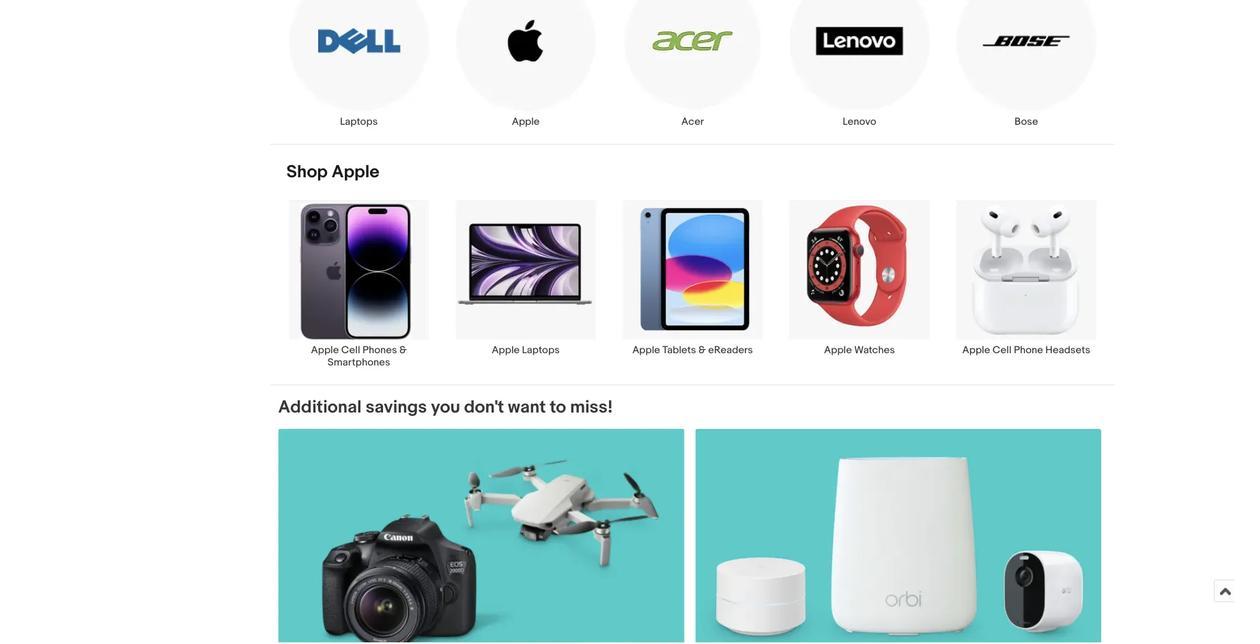 Task type: locate. For each thing, give the bounding box(es) containing it.
cell inside 'link'
[[993, 344, 1012, 356]]

watches
[[854, 344, 895, 356]]

laptops up want
[[522, 344, 560, 356]]

apple for apple tablets & ereaders
[[632, 344, 660, 356]]

miss!
[[570, 397, 613, 418]]

apple for apple cell phone headsets
[[962, 344, 990, 356]]

cell left phones
[[341, 344, 360, 356]]

phone
[[1014, 344, 1043, 356]]

lenovo
[[843, 115, 876, 128]]

apple cell phone headsets
[[962, 344, 1090, 356]]

1 & from the left
[[399, 344, 407, 356]]

apple inside apple tablets & ereaders 'link'
[[632, 344, 660, 356]]

2 cell from the left
[[993, 344, 1012, 356]]

0 horizontal spatial cell
[[341, 344, 360, 356]]

1 vertical spatial laptops
[[522, 344, 560, 356]]

apple laptops link
[[442, 199, 609, 356]]

2 list from the top
[[270, 199, 1115, 385]]

apple for apple laptops
[[492, 344, 520, 356]]

phones
[[363, 344, 397, 356]]

you
[[431, 397, 460, 418]]

cell
[[341, 344, 360, 356], [993, 344, 1012, 356]]

bose link
[[943, 0, 1110, 128]]

apple watches link
[[776, 199, 943, 356]]

laptops
[[340, 115, 378, 128], [522, 344, 560, 356]]

2 & from the left
[[698, 344, 706, 356]]

None text field
[[695, 429, 1101, 644]]

0 vertical spatial laptops
[[340, 115, 378, 128]]

apple inside apple watches "link"
[[824, 344, 852, 356]]

bose
[[1014, 115, 1038, 128]]

apple link
[[442, 0, 609, 128]]

0 horizontal spatial laptops
[[340, 115, 378, 128]]

list
[[270, 0, 1115, 144], [270, 199, 1115, 385]]

apple inside apple laptops link
[[492, 344, 520, 356]]

1 horizontal spatial cell
[[993, 344, 1012, 356]]

1 vertical spatial list
[[270, 199, 1115, 385]]

cell left phone
[[993, 344, 1012, 356]]

apple laptops
[[492, 344, 560, 356]]

cell inside apple cell phones & smartphones
[[341, 344, 360, 356]]

& right phones
[[399, 344, 407, 356]]

1 horizontal spatial &
[[698, 344, 706, 356]]

0 vertical spatial list
[[270, 0, 1115, 144]]

tablets
[[662, 344, 696, 356]]

0 horizontal spatial &
[[399, 344, 407, 356]]

&
[[399, 344, 407, 356], [698, 344, 706, 356]]

apple inside apple cell phones & smartphones
[[311, 344, 339, 356]]

1 cell from the left
[[341, 344, 360, 356]]

apple tablets & ereaders
[[632, 344, 753, 356]]

list containing laptops
[[270, 0, 1115, 144]]

1 horizontal spatial laptops
[[522, 344, 560, 356]]

list containing apple cell phones & smartphones
[[270, 199, 1115, 385]]

apple
[[512, 115, 540, 128], [332, 161, 380, 182], [311, 344, 339, 356], [492, 344, 520, 356], [632, 344, 660, 356], [824, 344, 852, 356], [962, 344, 990, 356]]

None text field
[[278, 429, 684, 644]]

apple inside apple link
[[512, 115, 540, 128]]

headsets
[[1045, 344, 1090, 356]]

ereaders
[[708, 344, 753, 356]]

want
[[508, 397, 546, 418]]

shop
[[286, 161, 328, 182]]

laptops inside apple laptops link
[[522, 344, 560, 356]]

1 list from the top
[[270, 0, 1115, 144]]

& right tablets
[[698, 344, 706, 356]]

apple inside apple cell phone headsets 'link'
[[962, 344, 990, 356]]

laptops up shop apple
[[340, 115, 378, 128]]

laptops inside laptops link
[[340, 115, 378, 128]]



Task type: describe. For each thing, give the bounding box(es) containing it.
savings
[[366, 397, 427, 418]]

to
[[550, 397, 566, 418]]

cell for phone
[[993, 344, 1012, 356]]

don't
[[464, 397, 504, 418]]

shop apple
[[286, 161, 380, 182]]

apple cell phones & smartphones link
[[275, 199, 442, 369]]

cell for phones
[[341, 344, 360, 356]]

additional
[[278, 397, 362, 418]]

additional savings you don't want to miss!
[[278, 397, 613, 418]]

acer
[[681, 115, 704, 128]]

apple for apple
[[512, 115, 540, 128]]

apple cell phone headsets link
[[943, 199, 1110, 356]]

apple tablets & ereaders link
[[609, 199, 776, 356]]

smartphones
[[328, 356, 390, 369]]

apple for apple cell phones & smartphones
[[311, 344, 339, 356]]

laptops link
[[275, 0, 442, 128]]

apple cell phones & smartphones
[[311, 344, 407, 369]]

lenovo link
[[776, 0, 943, 128]]

& inside 'link'
[[698, 344, 706, 356]]

apple for apple watches
[[824, 344, 852, 356]]

acer link
[[609, 0, 776, 128]]

apple watches
[[824, 344, 895, 356]]

& inside apple cell phones & smartphones
[[399, 344, 407, 356]]



Task type: vqa. For each thing, say whether or not it's contained in the screenshot.
second list from the bottom of the page
yes



